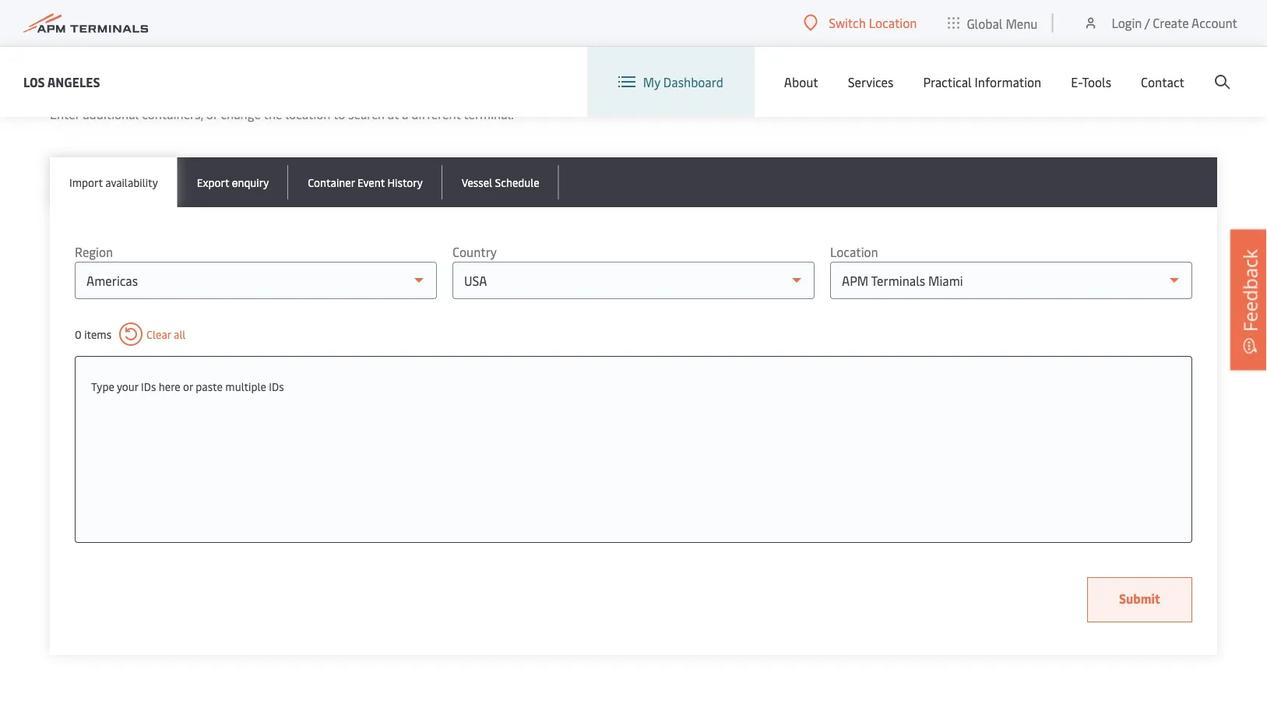 Task type: locate. For each thing, give the bounding box(es) containing it.
location
[[869, 14, 917, 31], [830, 243, 879, 260]]

1 vertical spatial or
[[183, 379, 193, 393]]

1 horizontal spatial or
[[206, 106, 218, 122]]

paste
[[196, 379, 223, 393]]

los
[[23, 73, 45, 90]]

your
[[117, 379, 138, 393]]

vessel
[[462, 175, 492, 189]]

dashboard
[[664, 73, 724, 90]]

global
[[967, 15, 1003, 31]]

los angeles
[[23, 73, 100, 90]]

or right here
[[183, 379, 193, 393]]

import availability
[[69, 175, 158, 189]]

or left change
[[206, 106, 218, 122]]

the
[[264, 106, 282, 122]]

feedback
[[1238, 249, 1263, 332]]

a
[[402, 106, 409, 122]]

about button
[[784, 47, 819, 117]]

0 vertical spatial location
[[869, 14, 917, 31]]

contact
[[1141, 73, 1185, 90]]

0
[[75, 327, 82, 342]]

information
[[975, 73, 1042, 90]]

1 vertical spatial location
[[830, 243, 879, 260]]

practical information button
[[923, 47, 1042, 117]]

import availability button
[[50, 157, 177, 207]]

availability
[[105, 175, 158, 189]]

container event history button
[[288, 157, 442, 207]]

1 ids from the left
[[141, 379, 156, 393]]

ids right "multiple"
[[269, 379, 284, 393]]

at
[[388, 106, 399, 122]]

search
[[50, 71, 115, 101]]

los angeles link
[[23, 72, 100, 92]]

account
[[1192, 14, 1238, 31]]

again
[[120, 71, 172, 101]]

search
[[348, 106, 385, 122]]

None text field
[[91, 372, 1176, 400]]

multiple
[[225, 379, 266, 393]]

here
[[159, 379, 180, 393]]

global menu
[[967, 15, 1038, 31]]

angeles
[[47, 73, 100, 90]]

e-tools button
[[1071, 47, 1112, 117]]

or
[[206, 106, 218, 122], [183, 379, 193, 393]]

vessel schedule button
[[442, 157, 559, 207]]

global menu button
[[933, 0, 1054, 46]]

export еnquiry
[[197, 175, 269, 189]]

items
[[84, 327, 111, 342]]

search again enter additional containers, or change the location to search at a different terminal.
[[50, 71, 514, 122]]

2 ids from the left
[[269, 379, 284, 393]]

tab list
[[50, 157, 1218, 207]]

login
[[1112, 14, 1142, 31]]

0 items
[[75, 327, 111, 342]]

login / create account link
[[1083, 0, 1238, 46]]

1 horizontal spatial ids
[[269, 379, 284, 393]]

region
[[75, 243, 113, 260]]

export
[[197, 175, 229, 189]]

contact button
[[1141, 47, 1185, 117]]

ids right your
[[141, 379, 156, 393]]

0 horizontal spatial ids
[[141, 379, 156, 393]]

about
[[784, 73, 819, 90]]

еnquiry
[[232, 175, 269, 189]]

location
[[285, 106, 331, 122]]

0 horizontal spatial or
[[183, 379, 193, 393]]

0 vertical spatial or
[[206, 106, 218, 122]]

switch location
[[829, 14, 917, 31]]

ids
[[141, 379, 156, 393], [269, 379, 284, 393]]

my dashboard button
[[618, 47, 724, 117]]



Task type: describe. For each thing, give the bounding box(es) containing it.
schedule
[[495, 175, 540, 189]]

/
[[1145, 14, 1150, 31]]

feedback button
[[1231, 230, 1268, 370]]

type
[[91, 379, 114, 393]]

containers,
[[142, 106, 203, 122]]

clear all button
[[119, 323, 186, 346]]

additional
[[83, 106, 139, 122]]

location inside 'switch location' button
[[869, 14, 917, 31]]

tools
[[1082, 73, 1112, 90]]

change
[[221, 106, 261, 122]]

submit button
[[1088, 577, 1193, 622]]

container event history
[[308, 175, 423, 189]]

import
[[69, 175, 103, 189]]

export еnquiry button
[[177, 157, 288, 207]]

my
[[643, 73, 661, 90]]

submit
[[1119, 590, 1161, 607]]

practical information
[[923, 73, 1042, 90]]

e-
[[1071, 73, 1082, 90]]

my dashboard
[[643, 73, 724, 90]]

or inside search again enter additional containers, or change the location to search at a different terminal.
[[206, 106, 218, 122]]

create
[[1153, 14, 1189, 31]]

all
[[174, 327, 186, 342]]

services button
[[848, 47, 894, 117]]

services
[[848, 73, 894, 90]]

vessel schedule
[[462, 175, 540, 189]]

terminal.
[[464, 106, 514, 122]]

tab list containing import availability
[[50, 157, 1218, 207]]

login / create account
[[1112, 14, 1238, 31]]

to
[[333, 106, 345, 122]]

clear all
[[147, 327, 186, 342]]

event
[[358, 175, 385, 189]]

switch location button
[[804, 14, 917, 31]]

country
[[453, 243, 497, 260]]

different
[[412, 106, 461, 122]]

e-tools
[[1071, 73, 1112, 90]]

type your ids here or paste multiple ids
[[91, 379, 284, 393]]

clear
[[147, 327, 171, 342]]

menu
[[1006, 15, 1038, 31]]

history
[[387, 175, 423, 189]]

container
[[308, 175, 355, 189]]

practical
[[923, 73, 972, 90]]

switch
[[829, 14, 866, 31]]

enter
[[50, 106, 80, 122]]



Task type: vqa. For each thing, say whether or not it's contained in the screenshot.
leftmost is
no



